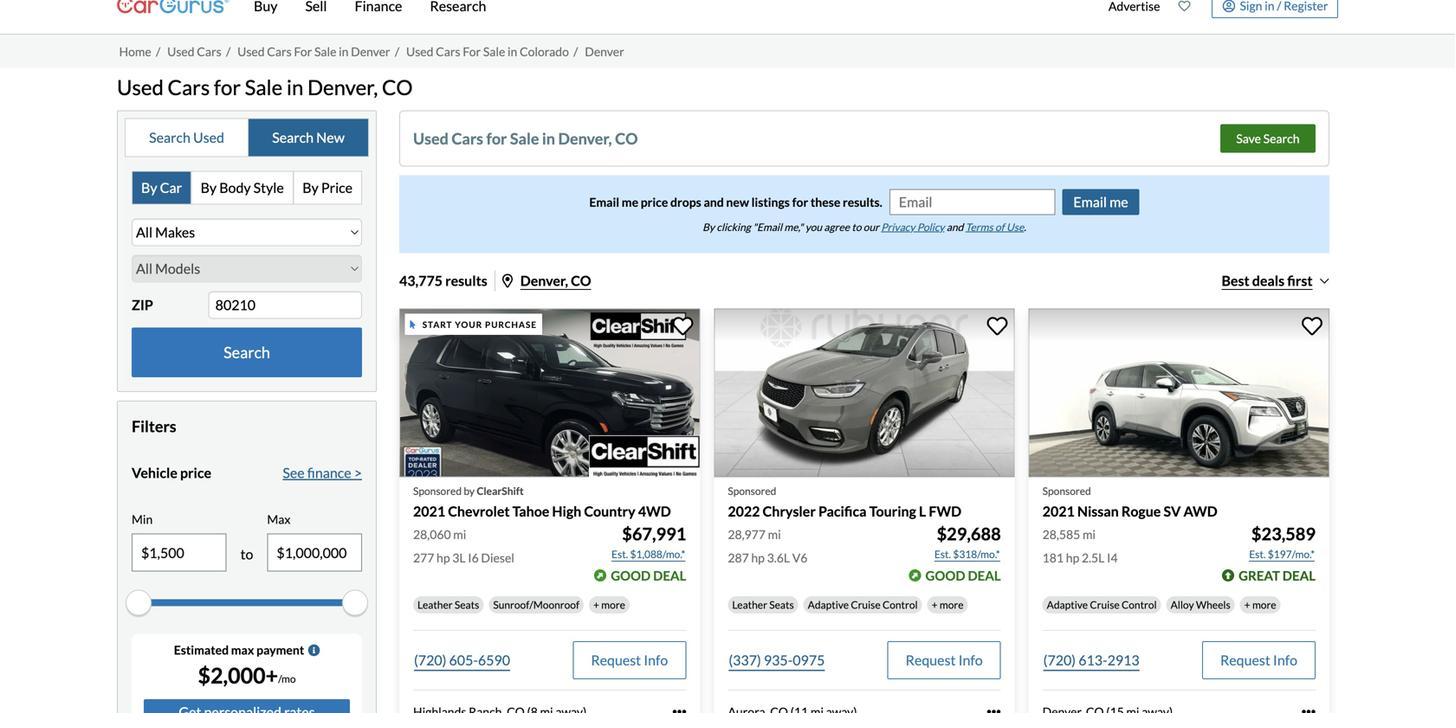 Task type: describe. For each thing, give the bounding box(es) containing it.
$2,000+
[[198, 663, 278, 689]]

/mo
[[278, 673, 296, 686]]

277
[[413, 551, 434, 565]]

+ for $29,688
[[932, 599, 938, 611]]

6590
[[478, 652, 510, 669]]

sponsored for $29,688
[[728, 485, 776, 498]]

alloy wheels
[[1171, 599, 1230, 611]]

ellipsis h image for $29,688
[[987, 706, 1001, 714]]

max
[[267, 512, 291, 527]]

sponsored 2022 chrysler pacifica touring l fwd
[[728, 485, 961, 520]]

good deal for $29,688
[[925, 568, 1001, 584]]

(720) 613-2913
[[1043, 652, 1140, 669]]

1 horizontal spatial co
[[571, 272, 591, 289]]

agree
[[824, 221, 850, 233]]

estimated max payment
[[174, 643, 304, 658]]

home / used cars / used cars for sale in denver / used cars for sale in colorado / denver
[[119, 44, 624, 59]]

diesel
[[481, 551, 514, 565]]

sponsored by clearshift 2021 chevrolet tahoe high country 4wd
[[413, 485, 671, 520]]

by for by body style
[[201, 179, 217, 196]]

+ for $67,991
[[593, 599, 599, 611]]

finance
[[307, 465, 351, 481]]

me for email me
[[1110, 193, 1128, 210]]

email for email me price drops and new listings for these results.
[[589, 195, 619, 209]]

used inside search used tab
[[193, 129, 224, 146]]

min
[[132, 512, 153, 527]]

3 / from the left
[[395, 44, 399, 59]]

(720) for $23,589
[[1043, 652, 1076, 669]]

purchase
[[485, 319, 537, 330]]

$23,589
[[1251, 524, 1316, 545]]

country
[[584, 503, 635, 520]]

1 horizontal spatial price
[[641, 195, 668, 209]]

deal for $29,688
[[968, 568, 1001, 584]]

>
[[354, 465, 362, 481]]

search new tab
[[249, 119, 368, 156]]

new
[[316, 129, 345, 146]]

save search
[[1236, 131, 1300, 146]]

map marker alt image
[[502, 274, 513, 288]]

613-
[[1078, 652, 1107, 669]]

sponsored for $67,991
[[413, 485, 462, 498]]

est. for $23,589
[[1249, 548, 1266, 561]]

0 vertical spatial used cars for sale in denver, co
[[117, 75, 413, 100]]

your
[[455, 319, 483, 330]]

see
[[283, 465, 305, 481]]

3.6l
[[767, 551, 790, 565]]

chrysler
[[763, 503, 816, 520]]

style
[[253, 179, 284, 196]]

seats for $67,991
[[455, 599, 479, 611]]

$1,088/mo.*
[[630, 548, 685, 561]]

save
[[1236, 131, 1261, 146]]

of
[[995, 221, 1004, 233]]

more for $67,991
[[601, 599, 625, 611]]

by clicking "email me," you agree to our privacy policy and terms of use .
[[703, 221, 1026, 233]]

2021 inside sponsored by clearshift 2021 chevrolet tahoe high country 4wd
[[413, 503, 445, 520]]

.
[[1024, 221, 1026, 233]]

+ more for $67,991
[[593, 599, 625, 611]]

by
[[464, 485, 475, 498]]

est. $318/mo.* button
[[934, 546, 1001, 563]]

287
[[728, 551, 749, 565]]

(337) 935-0975
[[729, 652, 825, 669]]

see finance >
[[283, 465, 362, 481]]

0 vertical spatial for
[[214, 75, 241, 100]]

request info button for $29,688
[[887, 642, 1001, 680]]

info for $67,991
[[644, 652, 668, 669]]

me,"
[[784, 221, 803, 233]]

alloy
[[1171, 599, 1194, 611]]

1 vertical spatial price
[[180, 465, 211, 481]]

more for $23,589
[[1252, 599, 1276, 611]]

deal for $67,991
[[653, 568, 686, 584]]

(337)
[[729, 652, 761, 669]]

est. for $67,991
[[611, 548, 628, 561]]

drops
[[670, 195, 701, 209]]

2 cruise from the left
[[1090, 599, 1120, 611]]

(337) 935-0975 button
[[728, 642, 826, 680]]

user icon image
[[1222, 0, 1235, 12]]

clearshift image
[[589, 435, 700, 478]]

used cars for sale in denver link
[[237, 44, 390, 59]]

great
[[1239, 568, 1280, 584]]

$29,688 est. $318/mo.*
[[934, 524, 1001, 561]]

chevrolet
[[448, 503, 510, 520]]

leather seats for $67,991
[[417, 599, 479, 611]]

info for $29,688
[[958, 652, 983, 669]]

info for $23,589
[[1273, 652, 1297, 669]]

181
[[1042, 551, 1064, 565]]

1 cruise from the left
[[851, 599, 881, 611]]

hp for $29,688
[[751, 551, 765, 565]]

vehicle
[[132, 465, 177, 481]]

cargurus logo homepage link image
[[117, 0, 230, 31]]

+ for $23,589
[[1244, 599, 1250, 611]]

$29,688
[[937, 524, 1001, 545]]

sponsored 2021 nissan rogue sv awd
[[1042, 485, 1217, 520]]

28,977 mi 287 hp 3.6l v6
[[728, 527, 808, 565]]

by car
[[141, 179, 182, 196]]

$67,991 est. $1,088/mo.*
[[611, 524, 686, 561]]

request info button for $23,589
[[1202, 642, 1316, 680]]

mouse pointer image
[[410, 320, 415, 329]]

935-
[[764, 652, 793, 669]]

leather for $67,991
[[417, 599, 453, 611]]

payment
[[256, 643, 304, 658]]

2 horizontal spatial co
[[615, 129, 638, 148]]

search for search
[[224, 343, 270, 362]]

4 / from the left
[[573, 44, 578, 59]]

1 horizontal spatial to
[[852, 221, 861, 233]]

search used tab
[[126, 119, 249, 156]]

sv
[[1164, 503, 1181, 520]]

these
[[811, 195, 840, 209]]

est. $1,088/mo.* button
[[611, 546, 686, 563]]

by car tab
[[133, 172, 192, 204]]

denver, co button
[[502, 272, 591, 289]]

2 adaptive cruise control from the left
[[1047, 599, 1157, 611]]

filters
[[132, 417, 176, 436]]

1 menu item from the left
[[1099, 0, 1169, 30]]

(720) 605-6590
[[414, 652, 510, 669]]

terms
[[965, 221, 993, 233]]

mi for $23,589
[[1083, 527, 1096, 542]]

privacy
[[881, 221, 915, 233]]

2022
[[728, 503, 760, 520]]

search used
[[149, 129, 224, 146]]

save search button
[[1220, 124, 1316, 153]]

request for $29,688
[[906, 652, 956, 669]]

l
[[919, 503, 926, 520]]

1 denver from the left
[[351, 44, 390, 59]]

(720) 605-6590 button
[[413, 642, 511, 680]]



Task type: vqa. For each thing, say whether or not it's contained in the screenshot.
By related to By Body Style
yes



Task type: locate. For each thing, give the bounding box(es) containing it.
0 horizontal spatial request
[[591, 652, 641, 669]]

menu bar
[[230, 0, 1099, 34]]

mi
[[453, 527, 466, 542], [768, 527, 781, 542], [1083, 527, 1096, 542]]

2 horizontal spatial request
[[1220, 652, 1270, 669]]

2 horizontal spatial more
[[1252, 599, 1276, 611]]

search inside 'tab'
[[272, 129, 314, 146]]

1 vertical spatial for
[[486, 129, 507, 148]]

search for search new
[[272, 129, 314, 146]]

1 seats from the left
[[455, 599, 479, 611]]

Email email field
[[890, 190, 1054, 214]]

cargurus logo homepage link link
[[117, 0, 230, 31]]

est. down $29,688
[[934, 548, 951, 561]]

silver 2021 nissan rogue sv awd suv / crossover all-wheel drive automatic image
[[1029, 309, 1329, 478]]

mi inside 28,977 mi 287 hp 3.6l v6
[[768, 527, 781, 542]]

ellipsis h image for $67,991
[[672, 706, 686, 714]]

2 leather seats from the left
[[732, 599, 794, 611]]

request info for $29,688
[[906, 652, 983, 669]]

Min text field
[[133, 535, 226, 571]]

menu
[[1099, 0, 1338, 30]]

ellipsis h image
[[672, 706, 686, 714], [987, 706, 1001, 714], [1302, 706, 1316, 714]]

sponsored inside sponsored 2021 nissan rogue sv awd
[[1042, 485, 1091, 498]]

+ more down great
[[1244, 599, 1276, 611]]

1 horizontal spatial leather seats
[[732, 599, 794, 611]]

0 horizontal spatial and
[[704, 195, 724, 209]]

clearshift
[[477, 485, 524, 498]]

/
[[156, 44, 160, 59], [226, 44, 231, 59], [395, 44, 399, 59], [573, 44, 578, 59]]

1 horizontal spatial +
[[932, 599, 938, 611]]

price left the 'drops'
[[641, 195, 668, 209]]

1 horizontal spatial request info
[[906, 652, 983, 669]]

leather seats
[[417, 599, 479, 611], [732, 599, 794, 611]]

2 horizontal spatial + more
[[1244, 599, 1276, 611]]

1 vertical spatial to
[[240, 546, 253, 563]]

leather seats down 3.6l
[[732, 599, 794, 611]]

hp right 181
[[1066, 551, 1079, 565]]

1 vertical spatial and
[[947, 221, 963, 233]]

1 vertical spatial tab list
[[132, 171, 362, 205]]

0 horizontal spatial used cars for sale in denver, co
[[117, 75, 413, 100]]

sponsored inside the sponsored 2022 chrysler pacifica touring l fwd
[[728, 485, 776, 498]]

leather down '287'
[[732, 599, 767, 611]]

+ more for $23,589
[[1244, 599, 1276, 611]]

home
[[119, 44, 151, 59]]

1 horizontal spatial leather
[[732, 599, 767, 611]]

body
[[219, 179, 251, 196]]

cars
[[197, 44, 221, 59], [267, 44, 292, 59], [436, 44, 460, 59], [168, 75, 210, 100], [452, 129, 483, 148]]

3l
[[452, 551, 466, 565]]

0 horizontal spatial hp
[[437, 551, 450, 565]]

2 est. from the left
[[934, 548, 951, 561]]

2021 inside sponsored 2021 nissan rogue sv awd
[[1042, 503, 1075, 520]]

mi inside 28,585 mi 181 hp 2.5l i4
[[1083, 527, 1096, 542]]

1 control from the left
[[883, 599, 918, 611]]

saved cars image
[[1178, 0, 1190, 12]]

2 leather from the left
[[732, 599, 767, 611]]

est. inside $29,688 est. $318/mo.*
[[934, 548, 951, 561]]

(720) for $67,991
[[414, 652, 446, 669]]

1 horizontal spatial ellipsis h image
[[987, 706, 1001, 714]]

0 horizontal spatial adaptive
[[808, 599, 849, 611]]

rogue
[[1121, 503, 1161, 520]]

+ down est. $318/mo.* button
[[932, 599, 938, 611]]

adaptive cruise control up 0975
[[808, 599, 918, 611]]

and
[[704, 195, 724, 209], [947, 221, 963, 233]]

0 vertical spatial tab list
[[125, 118, 369, 157]]

hp inside 28,977 mi 287 hp 3.6l v6
[[751, 551, 765, 565]]

3 more from the left
[[1252, 599, 1276, 611]]

good for $29,688
[[925, 568, 965, 584]]

sunroof/moonroof
[[493, 599, 579, 611]]

2913
[[1107, 652, 1140, 669]]

1 horizontal spatial cruise
[[1090, 599, 1120, 611]]

adaptive cruise control
[[808, 599, 918, 611], [1047, 599, 1157, 611]]

1 vertical spatial used cars for sale in denver, co
[[413, 129, 638, 148]]

2 ellipsis h image from the left
[[987, 706, 1001, 714]]

0 horizontal spatial seats
[[455, 599, 479, 611]]

1 horizontal spatial adaptive cruise control
[[1047, 599, 1157, 611]]

me for email me price drops and new listings for these results.
[[622, 195, 638, 209]]

2 horizontal spatial mi
[[1083, 527, 1096, 542]]

2 horizontal spatial info
[[1273, 652, 1297, 669]]

1 request from the left
[[591, 652, 641, 669]]

2.5l
[[1082, 551, 1105, 565]]

1 horizontal spatial hp
[[751, 551, 765, 565]]

deal for $23,589
[[1282, 568, 1316, 584]]

est. left $1,088/mo.* at the bottom left of page
[[611, 548, 628, 561]]

4wd
[[638, 503, 671, 520]]

mi up 2.5l
[[1083, 527, 1096, 542]]

seats
[[455, 599, 479, 611], [769, 599, 794, 611]]

request info for $67,991
[[591, 652, 668, 669]]

more down est. $1,088/mo.* button
[[601, 599, 625, 611]]

/ right used cars link
[[226, 44, 231, 59]]

0 horizontal spatial menu item
[[1099, 0, 1169, 30]]

adaptive up 0975
[[808, 599, 849, 611]]

2 adaptive from the left
[[1047, 599, 1088, 611]]

by body style tab
[[192, 172, 294, 204]]

1 horizontal spatial request
[[906, 652, 956, 669]]

3 ellipsis h image from the left
[[1302, 706, 1316, 714]]

hp for $23,589
[[1066, 551, 1079, 565]]

1 horizontal spatial + more
[[932, 599, 964, 611]]

+ more for $29,688
[[932, 599, 964, 611]]

0 horizontal spatial co
[[382, 75, 413, 100]]

2 sponsored from the left
[[728, 485, 776, 498]]

2 horizontal spatial for
[[792, 195, 808, 209]]

and left new
[[704, 195, 724, 209]]

2 menu item from the left
[[1199, 0, 1338, 18]]

deal
[[653, 568, 686, 584], [968, 568, 1001, 584], [1282, 568, 1316, 584]]

1 horizontal spatial more
[[940, 599, 964, 611]]

0 horizontal spatial for
[[214, 75, 241, 100]]

by for by price
[[302, 179, 319, 196]]

3 + more from the left
[[1244, 599, 1276, 611]]

tahoe
[[512, 503, 549, 520]]

3 mi from the left
[[1083, 527, 1096, 542]]

ellipsis h image for $23,589
[[1302, 706, 1316, 714]]

more
[[601, 599, 625, 611], [940, 599, 964, 611], [1252, 599, 1276, 611]]

results
[[445, 272, 487, 289]]

1 mi from the left
[[453, 527, 466, 542]]

0 horizontal spatial +
[[593, 599, 599, 611]]

2 for from the left
[[463, 44, 481, 59]]

v6
[[792, 551, 808, 565]]

1 est. from the left
[[611, 548, 628, 561]]

more down est. $318/mo.* button
[[940, 599, 964, 611]]

1 horizontal spatial for
[[463, 44, 481, 59]]

/ right used cars for sale in denver link
[[395, 44, 399, 59]]

$67,991
[[622, 524, 686, 545]]

menu item left saved cars "icon"
[[1099, 0, 1169, 30]]

search inside tab
[[149, 129, 190, 146]]

2 vertical spatial denver,
[[520, 272, 568, 289]]

/ right home link
[[156, 44, 160, 59]]

seats down i6 at the left bottom
[[455, 599, 479, 611]]

leather down "277"
[[417, 599, 453, 611]]

0 horizontal spatial cruise
[[851, 599, 881, 611]]

2 horizontal spatial request info
[[1220, 652, 1297, 669]]

(720) left 613-
[[1043, 652, 1076, 669]]

est. for $29,688
[[934, 548, 951, 561]]

terms of use link
[[965, 221, 1024, 233]]

0 horizontal spatial request info
[[591, 652, 668, 669]]

0 vertical spatial price
[[641, 195, 668, 209]]

email for email me
[[1073, 193, 1107, 210]]

2 horizontal spatial request info button
[[1202, 642, 1316, 680]]

policy
[[917, 221, 945, 233]]

$318/mo.*
[[953, 548, 1000, 561]]

by left clicking
[[703, 221, 715, 233]]

deal down $197/mo.*
[[1282, 568, 1316, 584]]

2 control from the left
[[1122, 599, 1157, 611]]

$23,589 est. $197/mo.*
[[1249, 524, 1316, 561]]

new
[[726, 195, 749, 209]]

3 request from the left
[[1220, 652, 1270, 669]]

1 horizontal spatial for
[[486, 129, 507, 148]]

mi for $67,991
[[453, 527, 466, 542]]

0 horizontal spatial control
[[883, 599, 918, 611]]

1 good deal from the left
[[611, 568, 686, 584]]

by left car
[[141, 179, 157, 196]]

0 horizontal spatial email
[[589, 195, 619, 209]]

$197/mo.*
[[1268, 548, 1315, 561]]

mi up 3l
[[453, 527, 466, 542]]

2 horizontal spatial ellipsis h image
[[1302, 706, 1316, 714]]

start
[[422, 319, 452, 330]]

$2,000+ /mo
[[198, 663, 296, 689]]

1 horizontal spatial 2021
[[1042, 503, 1075, 520]]

est. $197/mo.* button
[[1248, 546, 1316, 563]]

our
[[863, 221, 879, 233]]

"email
[[753, 221, 782, 233]]

1 adaptive from the left
[[808, 599, 849, 611]]

search left new
[[272, 129, 314, 146]]

used cars link
[[167, 44, 221, 59]]

0 horizontal spatial price
[[180, 465, 211, 481]]

2 horizontal spatial deal
[[1282, 568, 1316, 584]]

0 horizontal spatial 2021
[[413, 503, 445, 520]]

hp inside 28,585 mi 181 hp 2.5l i4
[[1066, 551, 1079, 565]]

2 horizontal spatial est.
[[1249, 548, 1266, 561]]

sponsored up the 2022
[[728, 485, 776, 498]]

0 horizontal spatial good deal
[[611, 568, 686, 584]]

0 vertical spatial and
[[704, 195, 724, 209]]

0 horizontal spatial sponsored
[[413, 485, 462, 498]]

0 horizontal spatial denver
[[351, 44, 390, 59]]

3 deal from the left
[[1282, 568, 1316, 584]]

1 good from the left
[[611, 568, 651, 584]]

leather for $29,688
[[732, 599, 767, 611]]

1 horizontal spatial (720)
[[1043, 652, 1076, 669]]

1 horizontal spatial menu item
[[1199, 0, 1338, 18]]

28,060
[[413, 527, 451, 542]]

2 info from the left
[[958, 652, 983, 669]]

28,585
[[1042, 527, 1080, 542]]

+ more down est. $1,088/mo.* button
[[593, 599, 625, 611]]

3 sponsored from the left
[[1042, 485, 1091, 498]]

to left our
[[852, 221, 861, 233]]

more for $29,688
[[940, 599, 964, 611]]

menu item
[[1099, 0, 1169, 30], [1199, 0, 1338, 18]]

good deal down est. $318/mo.* button
[[925, 568, 1001, 584]]

1 horizontal spatial me
[[1110, 193, 1128, 210]]

2 / from the left
[[226, 44, 231, 59]]

leather seats for $29,688
[[732, 599, 794, 611]]

mi for $29,688
[[768, 527, 781, 542]]

/ right colorado
[[573, 44, 578, 59]]

1 horizontal spatial email
[[1073, 193, 1107, 210]]

0 horizontal spatial ellipsis h image
[[672, 706, 686, 714]]

good down est. $318/mo.* button
[[925, 568, 965, 584]]

menu item right saved cars "icon"
[[1199, 0, 1338, 18]]

clicking
[[717, 221, 751, 233]]

2 more from the left
[[940, 599, 964, 611]]

by left price
[[302, 179, 319, 196]]

2 horizontal spatial +
[[1244, 599, 1250, 611]]

2 request info button from the left
[[887, 642, 1001, 680]]

1 hp from the left
[[437, 551, 450, 565]]

request info for $23,589
[[1220, 652, 1297, 669]]

and right policy
[[947, 221, 963, 233]]

for left colorado
[[463, 44, 481, 59]]

1 ellipsis h image from the left
[[672, 706, 686, 714]]

mi inside 28,060 mi 277 hp 3l i6 diesel
[[453, 527, 466, 542]]

2 seats from the left
[[769, 599, 794, 611]]

est.
[[611, 548, 628, 561], [934, 548, 951, 561], [1249, 548, 1266, 561]]

1 horizontal spatial request info button
[[887, 642, 1001, 680]]

2 horizontal spatial sponsored
[[1042, 485, 1091, 498]]

0 vertical spatial co
[[382, 75, 413, 100]]

0 horizontal spatial to
[[240, 546, 253, 563]]

request for $23,589
[[1220, 652, 1270, 669]]

hp left 3l
[[437, 551, 450, 565]]

seats down 3.6l
[[769, 599, 794, 611]]

+
[[593, 599, 599, 611], [932, 599, 938, 611], [1244, 599, 1250, 611]]

request for $67,991
[[591, 652, 641, 669]]

0 horizontal spatial good
[[611, 568, 651, 584]]

0 vertical spatial to
[[852, 221, 861, 233]]

adaptive cruise control down 2.5l
[[1047, 599, 1157, 611]]

i6
[[468, 551, 479, 565]]

1 horizontal spatial good deal
[[925, 568, 1001, 584]]

2 request from the left
[[906, 652, 956, 669]]

3 hp from the left
[[1066, 551, 1079, 565]]

you
[[805, 221, 822, 233]]

+ right sunroof/moonroof
[[593, 599, 599, 611]]

0 horizontal spatial est.
[[611, 548, 628, 561]]

denver,
[[307, 75, 378, 100], [558, 129, 612, 148], [520, 272, 568, 289]]

control
[[883, 599, 918, 611], [1122, 599, 1157, 611]]

3 est. from the left
[[1249, 548, 1266, 561]]

1 + from the left
[[593, 599, 599, 611]]

sponsored for $23,589
[[1042, 485, 1091, 498]]

3 + from the left
[[1244, 599, 1250, 611]]

1 adaptive cruise control from the left
[[808, 599, 918, 611]]

search right save
[[1263, 131, 1300, 146]]

price
[[641, 195, 668, 209], [180, 465, 211, 481]]

search down zip phone field at the left
[[224, 343, 270, 362]]

est. inside $23,589 est. $197/mo.*
[[1249, 548, 1266, 561]]

28,060 mi 277 hp 3l i6 diesel
[[413, 527, 514, 565]]

request
[[591, 652, 641, 669], [906, 652, 956, 669], [1220, 652, 1270, 669]]

info circle image
[[308, 645, 320, 657]]

1 request info button from the left
[[573, 642, 686, 680]]

est. inside $67,991 est. $1,088/mo.*
[[611, 548, 628, 561]]

605-
[[449, 652, 478, 669]]

43,775 results
[[399, 272, 487, 289]]

deal down the $318/mo.*
[[968, 568, 1001, 584]]

privacy policy link
[[881, 221, 945, 233]]

0 vertical spatial denver,
[[307, 75, 378, 100]]

+ down great
[[1244, 599, 1250, 611]]

request info button
[[573, 642, 686, 680], [887, 642, 1001, 680], [1202, 642, 1316, 680]]

1 + more from the left
[[593, 599, 625, 611]]

0 horizontal spatial + more
[[593, 599, 625, 611]]

good for $67,991
[[611, 568, 651, 584]]

2 mi from the left
[[768, 527, 781, 542]]

0 horizontal spatial (720)
[[414, 652, 446, 669]]

tab list containing search used
[[125, 118, 369, 157]]

for up search new
[[294, 44, 312, 59]]

seats for $29,688
[[769, 599, 794, 611]]

Max text field
[[268, 535, 361, 571]]

1 horizontal spatial sponsored
[[728, 485, 776, 498]]

2 + from the left
[[932, 599, 938, 611]]

0 horizontal spatial request info button
[[573, 642, 686, 680]]

colorado
[[520, 44, 569, 59]]

2 denver from the left
[[585, 44, 624, 59]]

sponsored inside sponsored by clearshift 2021 chevrolet tahoe high country 4wd
[[413, 485, 462, 498]]

price right the vehicle on the bottom of the page
[[180, 465, 211, 481]]

search for search used
[[149, 129, 190, 146]]

ceramic gray clearcoat 2022 chrysler pacifica touring l fwd minivan front-wheel drive 9-speed automatic image
[[714, 309, 1015, 478]]

leather seats down 3l
[[417, 599, 479, 611]]

mi up 3.6l
[[768, 527, 781, 542]]

2 good deal from the left
[[925, 568, 1001, 584]]

email me price drops and new listings for these results.
[[589, 195, 882, 209]]

0 horizontal spatial adaptive cruise control
[[808, 599, 918, 611]]

1 sponsored from the left
[[413, 485, 462, 498]]

1 horizontal spatial denver
[[585, 44, 624, 59]]

tab list
[[125, 118, 369, 157], [132, 171, 362, 205]]

1 2021 from the left
[[413, 503, 445, 520]]

1 horizontal spatial adaptive
[[1047, 599, 1088, 611]]

1 horizontal spatial deal
[[968, 568, 1001, 584]]

3 request info button from the left
[[1202, 642, 1316, 680]]

2 horizontal spatial hp
[[1066, 551, 1079, 565]]

request info button for $67,991
[[573, 642, 686, 680]]

hp for $67,991
[[437, 551, 450, 565]]

sponsored left by
[[413, 485, 462, 498]]

nissan
[[1077, 503, 1119, 520]]

wheels
[[1196, 599, 1230, 611]]

vehicle price
[[132, 465, 211, 481]]

price
[[321, 179, 353, 196]]

2 deal from the left
[[968, 568, 1001, 584]]

to left max text box
[[240, 546, 253, 563]]

(720)
[[414, 652, 446, 669], [1043, 652, 1076, 669]]

search inside button
[[1263, 131, 1300, 146]]

+ more down est. $318/mo.* button
[[932, 599, 964, 611]]

good deal
[[611, 568, 686, 584], [925, 568, 1001, 584]]

0 horizontal spatial more
[[601, 599, 625, 611]]

denver
[[351, 44, 390, 59], [585, 44, 624, 59]]

search up car
[[149, 129, 190, 146]]

2021 up 28,060
[[413, 503, 445, 520]]

0 horizontal spatial mi
[[453, 527, 466, 542]]

see finance > link
[[283, 463, 362, 484]]

est. up great
[[1249, 548, 1266, 561]]

1 vertical spatial denver,
[[558, 129, 612, 148]]

1 horizontal spatial and
[[947, 221, 963, 233]]

1 request info from the left
[[591, 652, 668, 669]]

by left the body
[[201, 179, 217, 196]]

email
[[1073, 193, 1107, 210], [589, 195, 619, 209]]

0 horizontal spatial info
[[644, 652, 668, 669]]

email me button
[[1062, 189, 1139, 215]]

(720) left 605-
[[414, 652, 446, 669]]

tab list containing by car
[[132, 171, 362, 205]]

3 info from the left
[[1273, 652, 1297, 669]]

1 / from the left
[[156, 44, 160, 59]]

request info
[[591, 652, 668, 669], [906, 652, 983, 669], [1220, 652, 1297, 669]]

adaptive down 181
[[1047, 599, 1088, 611]]

2021 up 28,585
[[1042, 503, 1075, 520]]

0 horizontal spatial leather
[[417, 599, 453, 611]]

deal down $1,088/mo.* at the bottom left of page
[[653, 568, 686, 584]]

1 horizontal spatial good
[[925, 568, 965, 584]]

more down great
[[1252, 599, 1276, 611]]

2 (720) from the left
[[1043, 652, 1076, 669]]

good down est. $1,088/mo.* button
[[611, 568, 651, 584]]

1 info from the left
[[644, 652, 668, 669]]

1 horizontal spatial used cars for sale in denver, co
[[413, 129, 638, 148]]

0 horizontal spatial me
[[622, 195, 638, 209]]

hp right '287'
[[751, 551, 765, 565]]

1 more from the left
[[601, 599, 625, 611]]

2 vertical spatial for
[[792, 195, 808, 209]]

1 horizontal spatial mi
[[768, 527, 781, 542]]

black 2021 chevrolet tahoe high country 4wd suv / crossover four-wheel drive 10-speed automatic image
[[399, 309, 700, 478]]

2 vertical spatial co
[[571, 272, 591, 289]]

1 leather from the left
[[417, 599, 453, 611]]

1 horizontal spatial seats
[[769, 599, 794, 611]]

good deal for $67,991
[[611, 568, 686, 584]]

0 horizontal spatial for
[[294, 44, 312, 59]]

email inside button
[[1073, 193, 1107, 210]]

good
[[611, 568, 651, 584], [925, 568, 965, 584]]

1 for from the left
[[294, 44, 312, 59]]

1 horizontal spatial control
[[1122, 599, 1157, 611]]

i4
[[1107, 551, 1118, 565]]

great deal
[[1239, 568, 1316, 584]]

hp inside 28,060 mi 277 hp 3l i6 diesel
[[437, 551, 450, 565]]

sponsored up nissan
[[1042, 485, 1091, 498]]

1 deal from the left
[[653, 568, 686, 584]]

listings
[[751, 195, 790, 209]]

1 leather seats from the left
[[417, 599, 479, 611]]

co
[[382, 75, 413, 100], [615, 129, 638, 148], [571, 272, 591, 289]]

1 vertical spatial co
[[615, 129, 638, 148]]

2 request info from the left
[[906, 652, 983, 669]]

2 good from the left
[[925, 568, 965, 584]]

2 2021 from the left
[[1042, 503, 1075, 520]]

good deal down est. $1,088/mo.* button
[[611, 568, 686, 584]]

3 request info from the left
[[1220, 652, 1297, 669]]

by for by car
[[141, 179, 157, 196]]

fwd
[[929, 503, 961, 520]]

1 horizontal spatial info
[[958, 652, 983, 669]]

home link
[[119, 44, 151, 59]]

search new
[[272, 129, 345, 146]]

(720) 613-2913 button
[[1042, 642, 1140, 680]]

1 (720) from the left
[[414, 652, 446, 669]]

zip
[[132, 296, 153, 313]]

by price tab
[[294, 172, 361, 204]]

2 + more from the left
[[932, 599, 964, 611]]

ZIP telephone field
[[208, 291, 362, 319]]

2 hp from the left
[[751, 551, 765, 565]]

me inside button
[[1110, 193, 1128, 210]]

results.
[[843, 195, 882, 209]]

search inside button
[[224, 343, 270, 362]]



